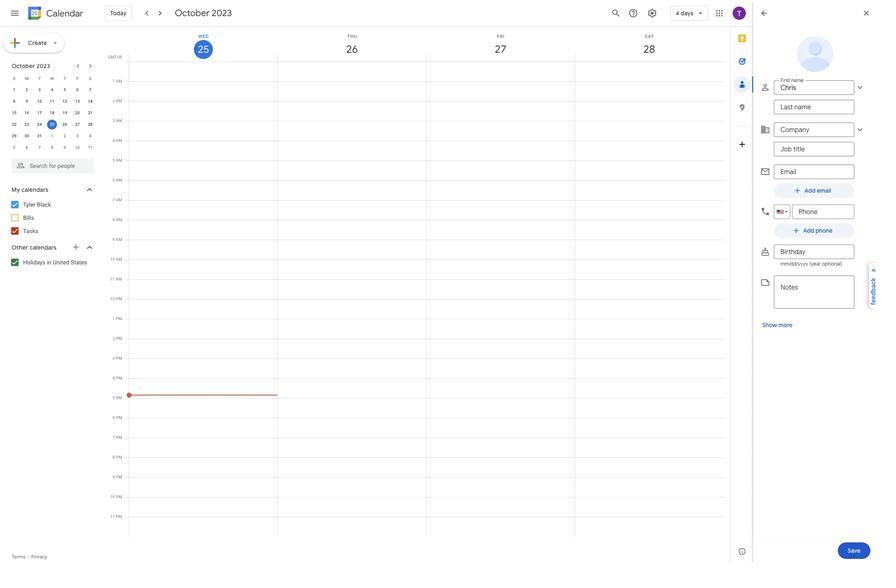 Task type: locate. For each thing, give the bounding box(es) containing it.
10 up 17
[[37, 99, 42, 104]]

7 up 8 am
[[113, 198, 115, 202]]

calendars up the in
[[30, 244, 57, 252]]

pm down 9 pm
[[116, 495, 122, 500]]

8
[[13, 99, 15, 104], [51, 145, 53, 150], [113, 218, 115, 222], [113, 456, 115, 460]]

am down 8 am
[[116, 237, 122, 242]]

11 for november 11 element
[[88, 145, 93, 150]]

october up wed
[[175, 7, 210, 19]]

calendar heading
[[45, 8, 83, 19]]

row
[[126, 62, 724, 538], [8, 73, 97, 84], [8, 84, 97, 96], [8, 96, 97, 107], [8, 107, 97, 119], [8, 119, 97, 130], [8, 130, 97, 142], [8, 142, 97, 154]]

1
[[113, 79, 115, 83], [13, 88, 15, 92], [51, 134, 53, 138], [113, 317, 115, 321]]

8 for 8 am
[[113, 218, 115, 222]]

6
[[76, 88, 79, 92], [26, 145, 28, 150], [113, 178, 115, 183], [113, 416, 115, 420]]

30
[[25, 134, 29, 138]]

1 for november 1 element
[[51, 134, 53, 138]]

october 2023
[[175, 7, 232, 19], [12, 62, 50, 70]]

pm up 6 pm
[[116, 396, 122, 401]]

4 am from the top
[[116, 138, 122, 143]]

0 vertical spatial 27
[[495, 43, 507, 56]]

am up 9 am
[[116, 218, 122, 222]]

3 down 2 am
[[113, 119, 115, 123]]

0 vertical spatial calendars
[[21, 186, 48, 194]]

1 vertical spatial 12
[[110, 297, 115, 301]]

7 up 8 pm
[[113, 436, 115, 440]]

26 element
[[60, 120, 70, 130]]

am up 2 am
[[116, 79, 122, 83]]

am up 8 am
[[116, 198, 122, 202]]

25 inside 'cell'
[[50, 122, 55, 127]]

11
[[50, 99, 55, 104], [88, 145, 93, 150], [110, 277, 115, 282], [110, 515, 115, 520]]

days
[[681, 9, 694, 17]]

9 am from the top
[[116, 237, 122, 242]]

pm for 2 pm
[[116, 337, 122, 341]]

9
[[26, 99, 28, 104], [64, 145, 66, 150], [113, 237, 115, 242], [113, 475, 115, 480]]

12 inside row group
[[63, 99, 67, 104]]

3 up 4 pm
[[113, 356, 115, 361]]

0 vertical spatial october 2023
[[175, 7, 232, 19]]

grid containing 26
[[106, 27, 731, 564]]

0 vertical spatial 26
[[346, 43, 358, 56]]

3 am from the top
[[116, 119, 122, 123]]

28 down sat
[[644, 43, 655, 56]]

5 up 12 element
[[64, 88, 66, 92]]

11 for 11 pm
[[110, 515, 115, 520]]

28 link
[[640, 40, 659, 59]]

2 am from the top
[[116, 99, 122, 103]]

other calendars
[[12, 244, 57, 252]]

pm up 4 pm
[[116, 356, 122, 361]]

0 horizontal spatial october
[[12, 62, 35, 70]]

5 for 5 pm
[[113, 396, 115, 401]]

6 pm
[[113, 416, 122, 420]]

20
[[75, 111, 80, 115]]

1 vertical spatial 26
[[63, 122, 67, 127]]

19 element
[[60, 108, 70, 118]]

7 am from the top
[[116, 198, 122, 202]]

1 up 15
[[13, 88, 15, 92]]

8 down 7 pm
[[113, 456, 115, 460]]

13
[[75, 99, 80, 104]]

8 up 15
[[13, 99, 15, 104]]

17
[[37, 111, 42, 115]]

calendar element
[[26, 5, 83, 23]]

05
[[118, 55, 122, 59]]

1 pm from the top
[[116, 297, 122, 301]]

tyler black
[[23, 202, 51, 208]]

1 s from the left
[[13, 76, 15, 81]]

row containing 1
[[8, 84, 97, 96]]

am down 3 am
[[116, 138, 122, 143]]

my calendars list
[[2, 198, 102, 238]]

pm for 4 pm
[[116, 376, 122, 381]]

4
[[676, 9, 680, 17], [51, 88, 53, 92], [89, 134, 91, 138], [113, 138, 115, 143], [113, 376, 115, 381]]

pm for 5 pm
[[116, 396, 122, 401]]

2 t from the left
[[64, 76, 66, 81]]

25 column header
[[129, 27, 278, 62]]

11 for 11 element
[[50, 99, 55, 104]]

30 element
[[22, 131, 32, 141]]

9 for 9 pm
[[113, 475, 115, 480]]

s
[[13, 76, 15, 81], [89, 76, 92, 81]]

11 element
[[47, 97, 57, 107]]

7 pm from the top
[[116, 416, 122, 420]]

5 down 29 'element'
[[13, 145, 15, 150]]

1 horizontal spatial s
[[89, 76, 92, 81]]

10 up 11 pm on the left bottom of the page
[[110, 495, 115, 500]]

12 down 11 am
[[110, 297, 115, 301]]

f
[[76, 76, 79, 81]]

11 up 18
[[50, 99, 55, 104]]

5 up 6 am
[[113, 158, 115, 163]]

pm for 1 pm
[[116, 317, 122, 321]]

0 horizontal spatial 2023
[[37, 62, 50, 70]]

am for 1 am
[[116, 79, 122, 83]]

10 for 10 am
[[110, 257, 115, 262]]

15 element
[[9, 108, 19, 118]]

1 horizontal spatial october 2023
[[175, 7, 232, 19]]

4 pm from the top
[[116, 356, 122, 361]]

cell
[[127, 62, 278, 538], [278, 62, 427, 538], [427, 62, 576, 538], [576, 62, 724, 538]]

14
[[88, 99, 93, 104]]

black
[[37, 202, 51, 208]]

4 days
[[676, 9, 694, 17]]

0 horizontal spatial 26
[[63, 122, 67, 127]]

1 down 12 pm on the bottom left of page
[[113, 317, 115, 321]]

2023 down the "create"
[[37, 62, 50, 70]]

row inside grid
[[126, 62, 724, 538]]

other calendars button
[[2, 241, 102, 254]]

am down 1 am
[[116, 99, 122, 103]]

12 pm from the top
[[116, 515, 122, 520]]

25 down wed
[[197, 43, 209, 56]]

1 vertical spatial 28
[[88, 122, 93, 127]]

october 2023 up m
[[12, 62, 50, 70]]

calendars for other calendars
[[30, 244, 57, 252]]

row containing 5
[[8, 142, 97, 154]]

5 pm
[[113, 396, 122, 401]]

0 vertical spatial 2023
[[212, 7, 232, 19]]

october
[[175, 7, 210, 19], [12, 62, 35, 70]]

pm up 5 pm
[[116, 376, 122, 381]]

5 inside november 5 element
[[13, 145, 15, 150]]

28 inside row group
[[88, 122, 93, 127]]

4 inside "element"
[[89, 134, 91, 138]]

6 am from the top
[[116, 178, 122, 183]]

6 down f
[[76, 88, 79, 92]]

am up 6 am
[[116, 158, 122, 163]]

4 pm
[[113, 376, 122, 381]]

22
[[12, 122, 17, 127]]

4 inside dropdown button
[[676, 9, 680, 17]]

5 am from the top
[[116, 158, 122, 163]]

10 for 10 element
[[37, 99, 42, 104]]

am for 5 am
[[116, 158, 122, 163]]

6 down 5 am
[[113, 178, 115, 183]]

28
[[644, 43, 655, 56], [88, 122, 93, 127]]

1 vertical spatial 2023
[[37, 62, 50, 70]]

25 down 18 element at the left top of the page
[[50, 122, 55, 127]]

9 up 10 pm
[[113, 475, 115, 480]]

pm for 12 pm
[[116, 297, 122, 301]]

am for 2 am
[[116, 99, 122, 103]]

23 element
[[22, 120, 32, 130]]

1 am from the top
[[116, 79, 122, 83]]

10 am from the top
[[116, 257, 122, 262]]

1 vertical spatial calendars
[[30, 244, 57, 252]]

None search field
[[0, 155, 102, 173]]

create
[[28, 39, 47, 47]]

pm up 9 pm
[[116, 456, 122, 460]]

28 column header
[[575, 27, 724, 62]]

5
[[64, 88, 66, 92], [13, 145, 15, 150], [113, 158, 115, 163], [113, 396, 115, 401]]

11 am from the top
[[116, 277, 122, 282]]

2 s from the left
[[89, 76, 92, 81]]

8 am
[[113, 218, 122, 222]]

am for 7 am
[[116, 198, 122, 202]]

1 horizontal spatial 12
[[110, 297, 115, 301]]

1 down 25, today element
[[51, 134, 53, 138]]

today button
[[105, 3, 132, 23]]

5 am
[[113, 158, 122, 163]]

sat
[[646, 34, 655, 39]]

1 horizontal spatial 27
[[495, 43, 507, 56]]

tyler
[[23, 202, 36, 208]]

6 inside 'element'
[[26, 145, 28, 150]]

1 horizontal spatial 25
[[197, 43, 209, 56]]

10 down november 3 element
[[75, 145, 80, 150]]

am for 6 am
[[116, 178, 122, 183]]

12 pm
[[110, 297, 122, 301]]

s left m
[[13, 76, 15, 81]]

17 element
[[35, 108, 44, 118]]

pm down 10 pm
[[116, 515, 122, 520]]

4 up 5 am
[[113, 138, 115, 143]]

2 pm from the top
[[116, 317, 122, 321]]

8 pm
[[113, 456, 122, 460]]

pm down '1 pm'
[[116, 337, 122, 341]]

1 vertical spatial 27
[[75, 122, 80, 127]]

12 for 12 pm
[[110, 297, 115, 301]]

20 element
[[73, 108, 83, 118]]

tab list
[[731, 27, 755, 541]]

1 horizontal spatial 26
[[346, 43, 358, 56]]

26
[[346, 43, 358, 56], [63, 122, 67, 127]]

4 for 4 pm
[[113, 376, 115, 381]]

8 pm from the top
[[116, 436, 122, 440]]

3 pm from the top
[[116, 337, 122, 341]]

27 down fri
[[495, 43, 507, 56]]

0 horizontal spatial 27
[[75, 122, 80, 127]]

18
[[50, 111, 55, 115]]

row group
[[8, 84, 97, 154]]

4 down w
[[51, 88, 53, 92]]

6 up 7 pm
[[113, 416, 115, 420]]

6 down 30 element
[[26, 145, 28, 150]]

0 vertical spatial 28
[[644, 43, 655, 56]]

1 horizontal spatial t
[[64, 76, 66, 81]]

am down 2 am
[[116, 119, 122, 123]]

2023 up 25 column header
[[212, 7, 232, 19]]

26 inside row group
[[63, 122, 67, 127]]

t
[[38, 76, 41, 81], [64, 76, 66, 81]]

am
[[116, 79, 122, 83], [116, 99, 122, 103], [116, 119, 122, 123], [116, 138, 122, 143], [116, 158, 122, 163], [116, 178, 122, 183], [116, 198, 122, 202], [116, 218, 122, 222], [116, 237, 122, 242], [116, 257, 122, 262], [116, 277, 122, 282]]

3 up 10 element
[[38, 88, 41, 92]]

1 am
[[113, 79, 122, 83]]

t left f
[[64, 76, 66, 81]]

my calendars button
[[2, 183, 102, 197]]

s right f
[[89, 76, 92, 81]]

11 pm from the top
[[116, 495, 122, 500]]

27 down 20 element
[[75, 122, 80, 127]]

9 am
[[113, 237, 122, 242]]

11 down 'november 4' "element"
[[88, 145, 93, 150]]

4 am
[[113, 138, 122, 143]]

25
[[197, 43, 209, 56], [50, 122, 55, 127]]

3
[[38, 88, 41, 92], [113, 119, 115, 123], [76, 134, 79, 138], [113, 356, 115, 361]]

26 down thu
[[346, 43, 358, 56]]

calendars
[[21, 186, 48, 194], [30, 244, 57, 252]]

november 11 element
[[85, 143, 95, 153]]

pm for 8 pm
[[116, 456, 122, 460]]

2023
[[212, 7, 232, 19], [37, 62, 50, 70]]

9 up 10 am
[[113, 237, 115, 242]]

2 down 1 am
[[113, 99, 115, 103]]

pm up 7 pm
[[116, 416, 122, 420]]

grid
[[106, 27, 731, 564]]

10 pm from the top
[[116, 475, 122, 480]]

calendars up tyler black
[[21, 186, 48, 194]]

1 horizontal spatial 28
[[644, 43, 655, 56]]

other
[[12, 244, 28, 252]]

am for 9 am
[[116, 237, 122, 242]]

november 2 element
[[60, 131, 70, 141]]

2 for 2 am
[[113, 99, 115, 103]]

4 up 5 pm
[[113, 376, 115, 381]]

13 element
[[73, 97, 83, 107]]

0 vertical spatial 25
[[197, 43, 209, 56]]

terms
[[12, 555, 25, 560]]

3 down 27 element
[[76, 134, 79, 138]]

pm up 8 pm
[[116, 436, 122, 440]]

25, today element
[[47, 120, 57, 130]]

5 pm from the top
[[116, 376, 122, 381]]

4 for 'november 4' "element"
[[89, 134, 91, 138]]

calendars for my calendars
[[21, 186, 48, 194]]

my
[[12, 186, 20, 194]]

pm up '1 pm'
[[116, 297, 122, 301]]

11 down 10 pm
[[110, 515, 115, 520]]

2 down 26 element
[[64, 134, 66, 138]]

7 down 31 element at the left of page
[[38, 145, 41, 150]]

6 for 6 pm
[[113, 416, 115, 420]]

31 element
[[35, 131, 44, 141]]

0 horizontal spatial 25
[[50, 122, 55, 127]]

pm up 2 pm
[[116, 317, 122, 321]]

8 up 9 am
[[113, 218, 115, 222]]

in
[[47, 259, 51, 266]]

am down 5 am
[[116, 178, 122, 183]]

14 element
[[85, 97, 95, 107]]

terms – privacy
[[12, 555, 47, 560]]

28 element
[[85, 120, 95, 130]]

gmt-05
[[108, 55, 122, 59]]

12 up "19"
[[63, 99, 67, 104]]

0 horizontal spatial 12
[[63, 99, 67, 104]]

0 horizontal spatial s
[[13, 76, 15, 81]]

pm down 8 pm
[[116, 475, 122, 480]]

8 down november 1 element
[[51, 145, 53, 150]]

2 cell from the left
[[278, 62, 427, 538]]

4 left the days
[[676, 9, 680, 17]]

october up m
[[12, 62, 35, 70]]

pm
[[116, 297, 122, 301], [116, 317, 122, 321], [116, 337, 122, 341], [116, 356, 122, 361], [116, 376, 122, 381], [116, 396, 122, 401], [116, 416, 122, 420], [116, 436, 122, 440], [116, 456, 122, 460], [116, 475, 122, 480], [116, 495, 122, 500], [116, 515, 122, 520]]

11 down 10 am
[[110, 277, 115, 282]]

25 cell
[[46, 119, 59, 130]]

6 pm from the top
[[116, 396, 122, 401]]

2 am
[[113, 99, 122, 103]]

am up 12 pm on the bottom left of page
[[116, 277, 122, 282]]

1 up 2 am
[[113, 79, 115, 83]]

9 down the november 2 "element"
[[64, 145, 66, 150]]

3 for 3 am
[[113, 119, 115, 123]]

t left w
[[38, 76, 41, 81]]

october 2023 up wed
[[175, 7, 232, 19]]

8 am from the top
[[116, 218, 122, 222]]

1 vertical spatial october
[[12, 62, 35, 70]]

0 horizontal spatial 28
[[88, 122, 93, 127]]

8 for 8 pm
[[113, 456, 115, 460]]

november 8 element
[[47, 143, 57, 153]]

3 for november 3 element
[[76, 134, 79, 138]]

2 for 2 pm
[[113, 337, 115, 341]]

3 for 3 pm
[[113, 356, 115, 361]]

10 up 11 am
[[110, 257, 115, 262]]

am down 9 am
[[116, 257, 122, 262]]

2
[[26, 88, 28, 92], [113, 99, 115, 103], [64, 134, 66, 138], [113, 337, 115, 341]]

pm for 3 pm
[[116, 356, 122, 361]]

1 vertical spatial 25
[[50, 122, 55, 127]]

0 horizontal spatial t
[[38, 76, 41, 81]]

0 horizontal spatial october 2023
[[12, 62, 50, 70]]

26 down the 19 element
[[63, 122, 67, 127]]

2 inside the november 2 "element"
[[64, 134, 66, 138]]

3 cell from the left
[[427, 62, 576, 538]]

28 down 21 element
[[88, 122, 93, 127]]

9 pm from the top
[[116, 456, 122, 460]]

tab list inside side panel section
[[731, 27, 755, 541]]

m
[[25, 76, 29, 81]]

12 for 12
[[63, 99, 67, 104]]

0 vertical spatial october
[[175, 7, 210, 19]]

5 up 6 pm
[[113, 396, 115, 401]]

0 vertical spatial 12
[[63, 99, 67, 104]]

2 up 3 pm
[[113, 337, 115, 341]]

4 down 28 element
[[89, 134, 91, 138]]



Task type: describe. For each thing, give the bounding box(es) containing it.
28 inside "column header"
[[644, 43, 655, 56]]

am for 3 am
[[116, 119, 122, 123]]

25 inside wed 25
[[197, 43, 209, 56]]

10 element
[[35, 97, 44, 107]]

6 for november 6 'element' on the left top of the page
[[26, 145, 28, 150]]

calendar
[[46, 8, 83, 19]]

united
[[53, 259, 69, 266]]

thu
[[348, 34, 358, 39]]

7 for the november 7 element
[[38, 145, 41, 150]]

1 pm
[[113, 317, 122, 321]]

2 pm
[[113, 337, 122, 341]]

11 pm
[[110, 515, 122, 520]]

4 cell from the left
[[576, 62, 724, 538]]

november 3 element
[[73, 131, 83, 141]]

18 element
[[47, 108, 57, 118]]

24 element
[[35, 120, 44, 130]]

my calendars
[[12, 186, 48, 194]]

1 horizontal spatial october
[[175, 7, 210, 19]]

row group containing 1
[[8, 84, 97, 154]]

wed
[[199, 34, 209, 39]]

privacy link
[[31, 555, 47, 560]]

1 vertical spatial october 2023
[[12, 62, 50, 70]]

1 t from the left
[[38, 76, 41, 81]]

fri 27
[[495, 34, 507, 56]]

gmt-
[[108, 55, 118, 59]]

side panel section
[[731, 27, 755, 564]]

privacy
[[31, 555, 47, 560]]

row containing 29
[[8, 130, 97, 142]]

4 days button
[[671, 3, 709, 23]]

wed 25
[[197, 34, 209, 56]]

states
[[71, 259, 87, 266]]

tasks
[[23, 228, 38, 235]]

7 up 14
[[89, 88, 91, 92]]

row containing s
[[8, 73, 97, 84]]

11 am
[[110, 277, 122, 282]]

row containing 8
[[8, 96, 97, 107]]

9 for 9 am
[[113, 237, 115, 242]]

3 am
[[113, 119, 122, 123]]

november 1 element
[[47, 131, 57, 141]]

october 2023 grid
[[8, 73, 97, 154]]

19
[[63, 111, 67, 115]]

november 10 element
[[73, 143, 83, 153]]

10 for 10 pm
[[110, 495, 115, 500]]

am for 4 am
[[116, 138, 122, 143]]

11 for 11 am
[[110, 277, 115, 282]]

thu 26
[[346, 34, 358, 56]]

row containing 15
[[8, 107, 97, 119]]

w
[[50, 76, 54, 81]]

21 element
[[85, 108, 95, 118]]

27 link
[[492, 40, 511, 59]]

am for 8 am
[[116, 218, 122, 222]]

27 element
[[73, 120, 83, 130]]

26 column header
[[278, 27, 427, 62]]

4 for 4 days
[[676, 9, 680, 17]]

am for 11 am
[[116, 277, 122, 282]]

am for 10 am
[[116, 257, 122, 262]]

10 am
[[110, 257, 122, 262]]

sat 28
[[644, 34, 655, 56]]

settings menu image
[[648, 8, 658, 18]]

31
[[37, 134, 42, 138]]

26 link
[[343, 40, 362, 59]]

fri
[[498, 34, 505, 39]]

10 for november 10 element
[[75, 145, 80, 150]]

create button
[[3, 33, 64, 53]]

15
[[12, 111, 17, 115]]

29
[[12, 134, 17, 138]]

29 element
[[9, 131, 19, 141]]

pm for 7 pm
[[116, 436, 122, 440]]

7 am
[[113, 198, 122, 202]]

16 element
[[22, 108, 32, 118]]

9 pm
[[113, 475, 122, 480]]

holidays
[[23, 259, 45, 266]]

1 for 1 pm
[[113, 317, 115, 321]]

november 9 element
[[60, 143, 70, 153]]

row containing 22
[[8, 119, 97, 130]]

12 element
[[60, 97, 70, 107]]

today
[[110, 9, 127, 17]]

1 cell from the left
[[127, 62, 278, 538]]

9 for november 9 element
[[64, 145, 66, 150]]

bills
[[23, 215, 34, 221]]

6 am
[[113, 178, 122, 183]]

16
[[25, 111, 29, 115]]

8 for "november 8" element
[[51, 145, 53, 150]]

pm for 9 pm
[[116, 475, 122, 480]]

21
[[88, 111, 93, 115]]

support image
[[629, 8, 639, 18]]

november 4 element
[[85, 131, 95, 141]]

7 for 7 pm
[[113, 436, 115, 440]]

add other calendars image
[[72, 243, 80, 252]]

pm for 6 pm
[[116, 416, 122, 420]]

5 for 5 am
[[113, 158, 115, 163]]

26 inside column header
[[346, 43, 358, 56]]

2 for the november 2 "element"
[[64, 134, 66, 138]]

9 up 16
[[26, 99, 28, 104]]

2 down m
[[26, 88, 28, 92]]

23
[[25, 122, 29, 127]]

1 horizontal spatial 2023
[[212, 7, 232, 19]]

november 6 element
[[22, 143, 32, 153]]

25 link
[[194, 40, 213, 59]]

10 pm
[[110, 495, 122, 500]]

27 inside column header
[[495, 43, 507, 56]]

22 element
[[9, 120, 19, 130]]

6 for 6 am
[[113, 178, 115, 183]]

holidays in united states
[[23, 259, 87, 266]]

pm for 11 pm
[[116, 515, 122, 520]]

terms link
[[12, 555, 25, 560]]

november 7 element
[[35, 143, 44, 153]]

november 5 element
[[9, 143, 19, 153]]

7 pm
[[113, 436, 122, 440]]

27 column header
[[426, 27, 576, 62]]

4 for 4 am
[[113, 138, 115, 143]]

–
[[27, 555, 30, 560]]

main drawer image
[[10, 8, 20, 18]]

27 inside row group
[[75, 122, 80, 127]]

Search for people text field
[[17, 159, 89, 173]]

7 for 7 am
[[113, 198, 115, 202]]

pm for 10 pm
[[116, 495, 122, 500]]

1 for 1 am
[[113, 79, 115, 83]]

3 pm
[[113, 356, 122, 361]]

5 for november 5 element
[[13, 145, 15, 150]]

24
[[37, 122, 42, 127]]



Task type: vqa. For each thing, say whether or not it's contained in the screenshot.


